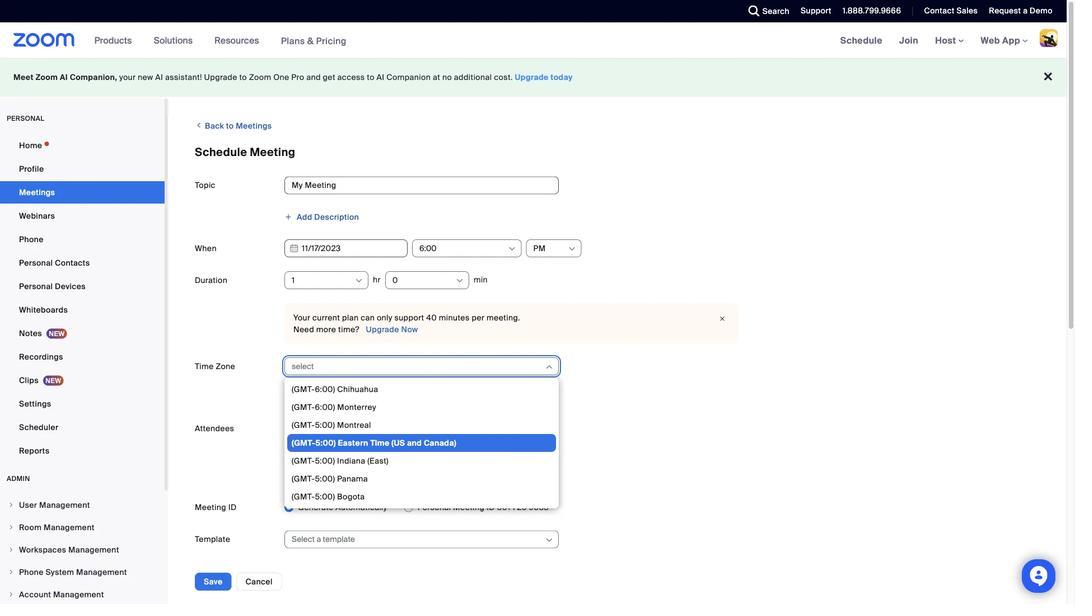 Task type: locate. For each thing, give the bounding box(es) containing it.
ai right the new
[[155, 72, 163, 83]]

add description button
[[285, 209, 359, 226]]

0 horizontal spatial ai
[[60, 72, 68, 83]]

0 horizontal spatial meetings
[[19, 187, 55, 198]]

5:00) down (gmt-5:00) montreal
[[316, 438, 336, 449]]

1 horizontal spatial upgrade
[[366, 325, 399, 335]]

meetings up webinars
[[19, 187, 55, 198]]

2 vertical spatial and
[[382, 474, 397, 484]]

1 horizontal spatial access
[[412, 462, 439, 473]]

2 6:00) from the top
[[315, 402, 335, 413]]

bogota
[[337, 492, 365, 502]]

banner
[[0, 22, 1067, 59]]

whiteboards
[[19, 305, 68, 315]]

meeting. right per
[[487, 313, 520, 323]]

phone link
[[0, 229, 165, 251]]

user
[[19, 500, 37, 511]]

meet zoom ai companion, footer
[[0, 58, 1067, 97]]

have
[[391, 462, 410, 473]]

request a demo
[[989, 6, 1053, 16]]

meeting id
[[195, 503, 237, 513]]

recordings link
[[0, 346, 165, 369]]

6:00) up (gmt-5:00) montreal
[[315, 402, 335, 413]]

1 right image from the top
[[8, 502, 15, 509]]

0 horizontal spatial and
[[306, 72, 321, 83]]

(gmt- for (gmt-5:00) montreal
[[292, 420, 315, 431]]

ai left companion,
[[60, 72, 68, 83]]

schedule down the 1.888.799.9666 at top
[[841, 34, 883, 46]]

management down phone system management "menu item"
[[53, 590, 104, 600]]

whiteboard
[[195, 567, 239, 577]]

right image for workspaces management
[[8, 547, 15, 554]]

save button
[[195, 574, 232, 591]]

0 vertical spatial right image
[[8, 525, 15, 532]]

canada)
[[424, 438, 457, 449]]

1 horizontal spatial chat
[[417, 448, 435, 458]]

show options image right the 'pm' dropdown button
[[568, 245, 577, 254]]

time up (east)
[[370, 438, 390, 449]]

companion,
[[70, 72, 117, 83]]

meeting left 501
[[453, 503, 485, 513]]

id left 501
[[487, 503, 495, 513]]

min
[[474, 275, 488, 285]]

1 horizontal spatial meetings
[[236, 121, 272, 131]]

right image left "account"
[[8, 592, 15, 599]]

notes link
[[0, 323, 165, 345]]

phone inside "menu item"
[[19, 568, 44, 578]]

meetings up schedule meeting
[[236, 121, 272, 131]]

0 horizontal spatial schedule
[[195, 145, 247, 160]]

personal up whiteboards at left
[[19, 281, 53, 292]]

upgrade now link
[[364, 325, 418, 335]]

4 (gmt- from the top
[[292, 438, 316, 449]]

workspaces management menu item
[[0, 540, 165, 561]]

upgrade down the product information navigation
[[204, 72, 237, 83]]

1 (gmt- from the top
[[292, 385, 315, 395]]

products
[[94, 34, 132, 46]]

right image left room
[[8, 525, 15, 532]]

to down resources dropdown button at the top of the page
[[239, 72, 247, 83]]

meetings
[[236, 121, 272, 131], [19, 187, 55, 198]]

show options image left min
[[455, 277, 464, 286]]

right image
[[8, 525, 15, 532], [8, 547, 15, 554], [8, 592, 15, 599]]

right image
[[8, 502, 15, 509], [8, 570, 15, 576]]

7 (gmt- from the top
[[292, 492, 315, 502]]

right image inside user management menu item
[[8, 502, 15, 509]]

1 vertical spatial personal
[[19, 281, 53, 292]]

phone
[[19, 234, 44, 245], [19, 568, 44, 578]]

meet zoom ai companion, your new ai assistant! upgrade to zoom one pro and get access to ai companion at no additional cost. upgrade today
[[13, 72, 573, 83]]

right image inside account management menu item
[[8, 592, 15, 599]]

2 vertical spatial personal
[[418, 503, 451, 513]]

chat down attendees
[[335, 474, 353, 484]]

show options image down 9583
[[545, 536, 554, 545]]

select meeting template text field
[[292, 532, 544, 549]]

(gmt- up the 'group'
[[292, 456, 315, 467]]

1 vertical spatial right image
[[8, 570, 15, 576]]

automatically
[[336, 503, 387, 513]]

added
[[309, 462, 334, 473]]

and right (us
[[407, 438, 422, 449]]

1 zoom from the left
[[36, 72, 58, 83]]

meeting up personal meeting id 501 725 9583
[[465, 462, 497, 473]]

1 phone from the top
[[19, 234, 44, 245]]

to left companion
[[367, 72, 375, 83]]

0 horizontal spatial meeting.
[[433, 474, 467, 484]]

room management menu item
[[0, 518, 165, 539]]

phone up "account"
[[19, 568, 44, 578]]

0 vertical spatial meeting.
[[487, 313, 520, 323]]

admin menu menu
[[0, 495, 165, 605]]

management for account management
[[53, 590, 104, 600]]

personal
[[19, 258, 53, 268], [19, 281, 53, 292], [418, 503, 451, 513]]

product information navigation
[[86, 22, 355, 59]]

and
[[306, 72, 321, 83], [407, 438, 422, 449], [382, 474, 397, 484]]

(gmt- up 'added'
[[292, 438, 316, 449]]

5:00) for bogota
[[315, 492, 335, 502]]

2 horizontal spatial upgrade
[[515, 72, 549, 83]]

management up "room management"
[[39, 500, 90, 511]]

1 horizontal spatial id
[[487, 503, 495, 513]]

show options image for select meeting template text box at bottom
[[545, 536, 554, 545]]

home link
[[0, 134, 165, 157]]

meet
[[13, 72, 34, 83]]

meeting. down the canada)
[[433, 474, 467, 484]]

webinars
[[19, 211, 55, 221]]

back to meetings link
[[195, 117, 272, 135]]

0 vertical spatial access
[[338, 72, 365, 83]]

show options image for "select start time" text field
[[508, 245, 517, 254]]

pricing
[[316, 35, 347, 47]]

1 horizontal spatial and
[[382, 474, 397, 484]]

add image
[[285, 213, 292, 221]]

0 horizontal spatial zoom
[[36, 72, 58, 83]]

(gmt- down recurring
[[292, 420, 315, 431]]

2 show options image from the left
[[455, 277, 464, 286]]

id
[[228, 503, 237, 513], [487, 503, 495, 513]]

2 ai from the left
[[155, 72, 163, 83]]

management up account management menu item
[[76, 568, 127, 578]]

6:00) for chihuahua
[[315, 385, 335, 395]]

1 right image from the top
[[8, 525, 15, 532]]

personal up select meeting template text box at bottom
[[418, 503, 451, 513]]

management for workspaces management
[[68, 545, 119, 556]]

5:00) up generate at bottom left
[[315, 492, 335, 502]]

2 horizontal spatial ai
[[377, 72, 385, 83]]

time left zone
[[195, 362, 214, 372]]

indiana
[[337, 456, 365, 467]]

1 horizontal spatial meeting.
[[487, 313, 520, 323]]

the down the canada)
[[451, 462, 463, 473]]

management inside "menu item"
[[76, 568, 127, 578]]

5:00)
[[315, 420, 335, 431], [316, 438, 336, 449], [315, 456, 335, 467], [315, 474, 335, 484], [315, 492, 335, 502]]

show options image left pm
[[508, 245, 517, 254]]

chat
[[417, 448, 435, 458], [335, 474, 353, 484]]

banner containing products
[[0, 22, 1067, 59]]

0 horizontal spatial id
[[228, 503, 237, 513]]

right image left workspaces
[[8, 547, 15, 554]]

0 vertical spatial and
[[306, 72, 321, 83]]

0 horizontal spatial show options image
[[508, 245, 517, 254]]

schedule inside "link"
[[841, 34, 883, 46]]

1.888.799.9666
[[843, 6, 901, 16]]

personal menu menu
[[0, 134, 165, 464]]

zoom logo image
[[13, 33, 75, 47]]

1 horizontal spatial ai
[[155, 72, 163, 83]]

&
[[307, 35, 314, 47]]

1.888.799.9666 button up 'join'
[[834, 0, 904, 22]]

1 vertical spatial phone
[[19, 568, 44, 578]]

2 right image from the top
[[8, 547, 15, 554]]

enable
[[309, 448, 335, 458]]

2 (gmt- from the top
[[292, 402, 315, 413]]

management up workspaces management
[[44, 523, 95, 533]]

5 (gmt- from the top
[[292, 456, 315, 467]]

(gmt-5:00) indiana (east)
[[292, 456, 389, 467]]

1 horizontal spatial show options image
[[455, 277, 464, 286]]

(gmt- for (gmt-5:00) eastern time (us and canada)
[[292, 438, 316, 449]]

1 vertical spatial and
[[407, 438, 422, 449]]

plans & pricing
[[281, 35, 347, 47]]

right image left user
[[8, 502, 15, 509]]

personal inside meeting id option group
[[418, 503, 451, 513]]

5:00) down 'added'
[[315, 474, 335, 484]]

2 horizontal spatial show options image
[[568, 245, 577, 254]]

today
[[551, 72, 573, 83]]

app
[[1003, 34, 1020, 46]]

room
[[19, 523, 42, 533]]

0 vertical spatial 6:00)
[[315, 385, 335, 395]]

at
[[433, 72, 440, 83]]

5:00) down (gmt-6:00) monterrey
[[315, 420, 335, 431]]

access right get
[[338, 72, 365, 83]]

0 horizontal spatial chat
[[335, 474, 353, 484]]

2 phone from the top
[[19, 568, 44, 578]]

1 vertical spatial schedule
[[195, 145, 247, 160]]

9583
[[529, 503, 549, 513]]

meeting up have
[[384, 448, 415, 458]]

id up template at the left of page
[[228, 503, 237, 513]]

1 vertical spatial access
[[412, 462, 439, 473]]

0 vertical spatial meetings
[[236, 121, 272, 131]]

0 vertical spatial schedule
[[841, 34, 883, 46]]

meeting
[[250, 145, 295, 160], [384, 448, 415, 458], [465, 462, 497, 473], [195, 503, 226, 513], [453, 503, 485, 513]]

(gmt- up generate at bottom left
[[292, 492, 315, 502]]

right image inside room management menu item
[[8, 525, 15, 532]]

upgrade right the cost.
[[515, 72, 549, 83]]

and left get
[[306, 72, 321, 83]]

phone inside the personal menu "menu"
[[19, 234, 44, 245]]

1 horizontal spatial schedule
[[841, 34, 883, 46]]

3 (gmt- from the top
[[292, 420, 315, 431]]

1 show options image from the left
[[355, 277, 364, 286]]

access inside enable continuous meeting chat added attendees will have access to the meeting group chat before and after the meeting.
[[412, 462, 439, 473]]

per
[[472, 313, 485, 323]]

time zone
[[195, 362, 235, 372]]

the
[[451, 462, 463, 473], [419, 474, 431, 484]]

5:00) for panama
[[315, 474, 335, 484]]

0 horizontal spatial show options image
[[355, 277, 364, 286]]

(gmt- for (gmt-5:00) indiana (east)
[[292, 456, 315, 467]]

6 (gmt- from the top
[[292, 474, 315, 484]]

0 vertical spatial right image
[[8, 502, 15, 509]]

6:00) up (gmt-6:00) monterrey
[[315, 385, 335, 395]]

(us
[[392, 438, 405, 449]]

0 vertical spatial chat
[[417, 448, 435, 458]]

to
[[239, 72, 247, 83], [367, 72, 375, 83], [226, 121, 234, 131], [441, 462, 449, 473]]

1 horizontal spatial time
[[370, 438, 390, 449]]

the right after
[[419, 474, 431, 484]]

web
[[981, 34, 1000, 46]]

montreal
[[337, 420, 371, 431]]

(gmt- down 'added'
[[292, 474, 315, 484]]

5:00) up the 'group'
[[315, 456, 335, 467]]

0 vertical spatial phone
[[19, 234, 44, 245]]

generate automatically
[[298, 503, 387, 513]]

(east)
[[368, 456, 389, 467]]

personal devices
[[19, 281, 86, 292]]

1 vertical spatial time
[[370, 438, 390, 449]]

group
[[309, 474, 333, 484]]

schedule link
[[832, 22, 891, 58]]

3 right image from the top
[[8, 592, 15, 599]]

1 horizontal spatial zoom
[[249, 72, 271, 83]]

management down room management menu item on the bottom of page
[[68, 545, 119, 556]]

1 horizontal spatial the
[[451, 462, 463, 473]]

personal for personal meeting id 501 725 9583
[[418, 503, 451, 513]]

personal for personal devices
[[19, 281, 53, 292]]

host button
[[935, 34, 964, 46]]

2 id from the left
[[487, 503, 495, 513]]

profile
[[19, 164, 44, 174]]

zoom left one
[[249, 72, 271, 83]]

2 right image from the top
[[8, 570, 15, 576]]

pm button
[[533, 240, 567, 257]]

more
[[316, 325, 336, 335]]

chat right (us
[[417, 448, 435, 458]]

1 id from the left
[[228, 503, 237, 513]]

and down will
[[382, 474, 397, 484]]

1 6:00) from the top
[[315, 385, 335, 395]]

home
[[19, 140, 42, 151]]

zoom right meet
[[36, 72, 58, 83]]

meeting.
[[487, 313, 520, 323], [433, 474, 467, 484]]

0 vertical spatial time
[[195, 362, 214, 372]]

0 horizontal spatial access
[[338, 72, 365, 83]]

schedule down back
[[195, 145, 247, 160]]

select start time text field
[[420, 240, 507, 257]]

show options image
[[508, 245, 517, 254], [568, 245, 577, 254], [545, 536, 554, 545]]

right image left the system
[[8, 570, 15, 576]]

show options image
[[355, 277, 364, 286], [455, 277, 464, 286]]

meeting inside option group
[[453, 503, 485, 513]]

personal for personal contacts
[[19, 258, 53, 268]]

2 vertical spatial right image
[[8, 592, 15, 599]]

phone down webinars
[[19, 234, 44, 245]]

1 vertical spatial 6:00)
[[315, 402, 335, 413]]

access up after
[[412, 462, 439, 473]]

(gmt- for (gmt-5:00) bogota
[[292, 492, 315, 502]]

ai left companion
[[377, 72, 385, 83]]

management for user management
[[39, 500, 90, 511]]

0 horizontal spatial upgrade
[[204, 72, 237, 83]]

1 vertical spatial right image
[[8, 547, 15, 554]]

resources
[[215, 34, 259, 46]]

management
[[39, 500, 90, 511], [44, 523, 95, 533], [68, 545, 119, 556], [76, 568, 127, 578], [53, 590, 104, 600]]

workspaces management
[[19, 545, 119, 556]]

1 horizontal spatial show options image
[[545, 536, 554, 545]]

0 vertical spatial personal
[[19, 258, 53, 268]]

(gmt-5:00) eastern time (us and canada)
[[292, 438, 457, 449]]

(gmt- up (gmt-5:00) montreal
[[292, 402, 315, 413]]

1 vertical spatial meetings
[[19, 187, 55, 198]]

0 horizontal spatial the
[[419, 474, 431, 484]]

right image inside workspaces management menu item
[[8, 547, 15, 554]]

id inside meeting id option group
[[487, 503, 495, 513]]

show options image left hr
[[355, 277, 364, 286]]

schedule for schedule meeting
[[195, 145, 247, 160]]

phone for phone
[[19, 234, 44, 245]]

personal up personal devices
[[19, 258, 53, 268]]

profile link
[[0, 158, 165, 180]]

to down the canada)
[[441, 462, 449, 473]]

right image inside phone system management "menu item"
[[8, 570, 15, 576]]

(gmt- up (gmt-6:00) monterrey
[[292, 385, 315, 395]]

1 vertical spatial meeting.
[[433, 474, 467, 484]]

upgrade down the only
[[366, 325, 399, 335]]



Task type: vqa. For each thing, say whether or not it's contained in the screenshot.
left ID
yes



Task type: describe. For each thing, give the bounding box(es) containing it.
phone system management
[[19, 568, 127, 578]]

recurring
[[298, 393, 335, 404]]

when
[[195, 243, 217, 254]]

meeting. inside the your current plan can only support 40 minutes per meeting. need more time? upgrade now
[[487, 313, 520, 323]]

cancel button
[[236, 574, 282, 591]]

resources button
[[215, 22, 264, 58]]

select time zone text field
[[292, 358, 544, 375]]

assistant!
[[165, 72, 202, 83]]

a
[[1023, 6, 1028, 16]]

now
[[401, 325, 418, 335]]

personal contacts
[[19, 258, 90, 268]]

1 vertical spatial chat
[[335, 474, 353, 484]]

need
[[293, 325, 314, 335]]

right image for user
[[8, 502, 15, 509]]

plan
[[342, 313, 359, 323]]

eastern
[[338, 438, 368, 449]]

and inside meet zoom ai companion, footer
[[306, 72, 321, 83]]

phone system management menu item
[[0, 562, 165, 584]]

show options image for 1
[[355, 277, 364, 286]]

(gmt-5:00) bogota
[[292, 492, 365, 502]]

5:00) for montreal
[[315, 420, 335, 431]]

meetings link
[[0, 181, 165, 204]]

meeting. inside enable continuous meeting chat added attendees will have access to the meeting group chat before and after the meeting.
[[433, 474, 467, 484]]

meetings inside the personal menu "menu"
[[19, 187, 55, 198]]

schedule for schedule
[[841, 34, 883, 46]]

products button
[[94, 22, 137, 58]]

no
[[442, 72, 452, 83]]

add
[[297, 212, 312, 222]]

get
[[323, 72, 335, 83]]

panama
[[337, 474, 368, 484]]

solutions button
[[154, 22, 198, 58]]

left image
[[195, 120, 203, 131]]

reports
[[19, 446, 50, 456]]

back to meetings
[[203, 121, 272, 131]]

current
[[313, 313, 340, 323]]

personal meeting id 501 725 9583
[[418, 503, 549, 513]]

to right back
[[226, 121, 234, 131]]

right image for account management
[[8, 592, 15, 599]]

1 ai from the left
[[60, 72, 68, 83]]

phone for phone system management
[[19, 568, 44, 578]]

whiteboards link
[[0, 299, 165, 321]]

clips
[[19, 376, 39, 386]]

attendees
[[336, 462, 375, 473]]

attendees
[[195, 424, 234, 434]]

recurring meeting
[[298, 393, 369, 404]]

zone
[[216, 362, 235, 372]]

5:00) for indiana
[[315, 456, 335, 467]]

demo
[[1030, 6, 1053, 16]]

(gmt- for (gmt-6:00) chihuahua
[[292, 385, 315, 395]]

6:00) for monterrey
[[315, 402, 335, 413]]

0
[[393, 275, 398, 286]]

only
[[377, 313, 392, 323]]

settings link
[[0, 393, 165, 416]]

new
[[138, 72, 153, 83]]

minutes
[[439, 313, 470, 323]]

meeting id option group
[[285, 499, 1040, 517]]

before
[[355, 474, 380, 484]]

access inside meet zoom ai companion, footer
[[338, 72, 365, 83]]

1.888.799.9666 button up schedule "link"
[[843, 6, 901, 16]]

system
[[46, 568, 74, 578]]

management for room management
[[44, 523, 95, 533]]

additional
[[454, 72, 492, 83]]

3 ai from the left
[[377, 72, 385, 83]]

0 vertical spatial the
[[451, 462, 463, 473]]

support
[[801, 6, 832, 16]]

search
[[763, 6, 790, 16]]

user management
[[19, 500, 90, 511]]

schedule meeting
[[195, 145, 295, 160]]

1
[[292, 275, 295, 286]]

user management menu item
[[0, 495, 165, 516]]

workspaces
[[19, 545, 66, 556]]

upgrade inside the your current plan can only support 40 minutes per meeting. need more time? upgrade now
[[366, 325, 399, 335]]

profile picture image
[[1040, 29, 1058, 47]]

cancel
[[246, 577, 273, 588]]

meeting down back to meetings
[[250, 145, 295, 160]]

5:00) for eastern
[[316, 438, 336, 449]]

account management menu item
[[0, 585, 165, 605]]

When text field
[[285, 240, 408, 258]]

0 horizontal spatial time
[[195, 362, 214, 372]]

(gmt-5:00) panama
[[292, 474, 368, 484]]

hide options image
[[545, 363, 554, 372]]

host
[[935, 34, 959, 46]]

Topic text field
[[285, 177, 559, 195]]

topic
[[195, 180, 216, 191]]

(gmt- for (gmt-6:00) monterrey
[[292, 402, 315, 413]]

duration
[[195, 275, 228, 286]]

right image for phone
[[8, 570, 15, 576]]

after
[[399, 474, 417, 484]]

1 vertical spatial the
[[419, 474, 431, 484]]

web app
[[981, 34, 1020, 46]]

upgrade today link
[[515, 72, 573, 83]]

your
[[119, 72, 136, 83]]

show options image for 0
[[455, 277, 464, 286]]

webinars link
[[0, 205, 165, 227]]

meeting
[[338, 393, 369, 404]]

back
[[205, 121, 224, 131]]

personal contacts link
[[0, 252, 165, 274]]

0 button
[[393, 272, 455, 289]]

1 button
[[292, 272, 354, 289]]

account
[[19, 590, 51, 600]]

2 zoom from the left
[[249, 72, 271, 83]]

close image
[[716, 314, 729, 325]]

generate
[[298, 503, 334, 513]]

40
[[426, 313, 437, 323]]

2 horizontal spatial and
[[407, 438, 422, 449]]

contact sales
[[924, 6, 978, 16]]

save
[[204, 577, 223, 588]]

join link
[[891, 22, 927, 58]]

(gmt-6:00) chihuahua
[[292, 385, 378, 395]]

(gmt- for (gmt-5:00) panama
[[292, 474, 315, 484]]

personal
[[7, 114, 45, 123]]

your current plan can only support 40 minutes per meeting. need more time? upgrade now
[[293, 313, 520, 335]]

right image for room management
[[8, 525, 15, 532]]

meetings navigation
[[832, 22, 1067, 59]]

enable continuous meeting chat added attendees will have access to the meeting group chat before and after the meeting.
[[309, 448, 497, 484]]

admin
[[7, 475, 30, 484]]

to inside enable continuous meeting chat added attendees will have access to the meeting group chat before and after the meeting.
[[441, 462, 449, 473]]

725
[[513, 503, 527, 513]]

and inside enable continuous meeting chat added attendees will have access to the meeting group chat before and after the meeting.
[[382, 474, 397, 484]]

description
[[314, 212, 359, 222]]

request
[[989, 6, 1021, 16]]

companion
[[387, 72, 431, 83]]

meeting up template at the left of page
[[195, 503, 226, 513]]

hr
[[373, 275, 381, 285]]



